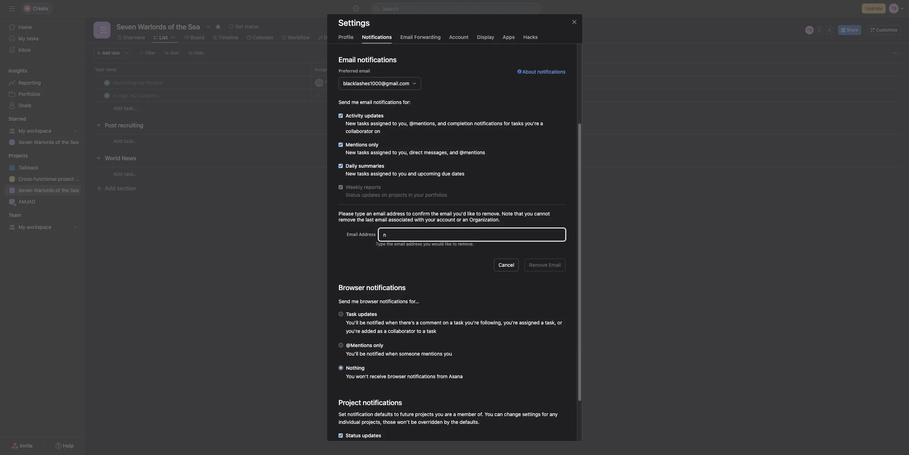 Task type: vqa. For each thing, say whether or not it's contained in the screenshot.
first me
yes



Task type: describe. For each thing, give the bounding box(es) containing it.
add task… for recruiting
[[113, 138, 137, 144]]

status updates
[[345, 433, 381, 439]]

add task
[[102, 50, 120, 56]]

add task… inside header untitled section tree grid
[[113, 105, 137, 111]]

be for you'll
[[359, 351, 365, 357]]

type the email address you would like to remove.
[[376, 242, 474, 247]]

projects,
[[361, 419, 381, 425]]

won't
[[397, 419, 409, 425]]

upgrade
[[865, 6, 883, 11]]

please type an email address to confirm the email you'd like to remove. note that you cannot remove the last email associated with your account or an organization.
[[338, 211, 550, 223]]

task… for recruiting
[[124, 138, 137, 144]]

be inside set notification defaults to future projects you are a member of. you can change settings for any individual projects, those won't be overridden by the defaults.
[[411, 419, 417, 425]]

1 horizontal spatial an
[[462, 217, 468, 223]]

settings
[[338, 18, 370, 28]]

preferred email
[[338, 68, 370, 74]]

email for email forwarding
[[400, 34, 413, 40]]

notifications button
[[362, 34, 392, 44]]

the left last
[[357, 217, 364, 223]]

reports
[[364, 184, 381, 190]]

add for first add task… row from the top
[[113, 105, 122, 111]]

workspace inside starred element
[[27, 128, 51, 134]]

talkback link
[[4, 162, 81, 174]]

to right you'd
[[476, 211, 481, 217]]

mentions
[[345, 142, 367, 148]]

associated
[[388, 217, 413, 223]]

and inside mentions only new tasks assigned to you, direct messages, and @mentions
[[450, 149, 458, 155]]

task updates you'll be notified when there's a comment on a task you're following, you're assigned a task, or you're added as a collaborator to a task
[[346, 311, 562, 334]]

timeline link
[[213, 34, 238, 41]]

to inside 'activity updates new tasks assigned to you, @mentions, and completion notifications for tasks you're a collaborator on'
[[392, 120, 397, 126]]

add for add task… row related to post recruiting
[[113, 138, 122, 144]]

add task… row for world news
[[85, 167, 909, 181]]

@mentions
[[459, 149, 485, 155]]

tasks for activity updates new tasks assigned to you, @mentions, and completion notifications for tasks you're a collaborator on
[[357, 120, 369, 126]]

settings
[[522, 412, 540, 418]]

the right "confirm"
[[431, 211, 438, 217]]

account button
[[449, 34, 469, 44]]

add task… button for recruiting
[[113, 137, 137, 145]]

0 horizontal spatial you're
[[346, 328, 360, 334]]

list image
[[98, 26, 106, 34]]

email forwarding
[[400, 34, 441, 40]]

set notification defaults to future projects you are a member of. you can change settings for any individual projects, those won't be overridden by the defaults.
[[338, 412, 558, 425]]

gantt
[[426, 34, 439, 40]]

assigned for only
[[370, 149, 391, 155]]

add up task name
[[102, 50, 110, 56]]

tb inside tb button
[[807, 27, 812, 33]]

you inside @mentions only you'll be notified when someone mentions you
[[444, 351, 452, 357]]

notifications inside 'activity updates new tasks assigned to you, @mentions, and completion notifications for tasks you're a collaborator on'
[[474, 120, 502, 126]]

about notifications link
[[517, 68, 565, 98]]

or inside the task updates you'll be notified when there's a comment on a task you're following, you're assigned a task, or you're added as a collaborator to a task
[[557, 320, 562, 326]]

only for @mentions only
[[373, 342, 383, 348]]

following,
[[480, 320, 502, 326]]

forwarding
[[414, 34, 441, 40]]

collapse task list for this section image
[[96, 155, 101, 161]]

my for my workspace link within the starred element
[[18, 128, 25, 134]]

to inside mentions only new tasks assigned to you, direct messages, and @mentions
[[392, 149, 397, 155]]

individual
[[338, 419, 360, 425]]

last
[[365, 217, 374, 223]]

task name
[[95, 67, 116, 72]]

when for there's
[[385, 320, 398, 326]]

remove email
[[529, 262, 561, 268]]

workflow link
[[282, 34, 310, 41]]

new for new tasks assigned to you, @mentions, and completion notifications for tasks you're a collaborator on
[[345, 120, 356, 126]]

send for send me email notifications for:
[[338, 99, 350, 105]]

add task… row for post recruiting
[[85, 134, 909, 148]]

cross-functional project plan link
[[4, 174, 85, 185]]

to inside set notification defaults to future projects you are a member of. you can change settings for any individual projects, those won't be overridden by the defaults.
[[394, 412, 399, 418]]

upcoming
[[418, 171, 440, 177]]

sea for the seven warlords of the sea 'link' inside starred element
[[70, 139, 79, 145]]

notified for updates
[[367, 320, 384, 326]]

amjad
[[18, 199, 35, 205]]

on inside 'activity updates new tasks assigned to you, @mentions, and completion notifications for tasks you're a collaborator on'
[[374, 128, 380, 134]]

daily
[[345, 163, 357, 169]]

Status updates checkbox
[[338, 434, 343, 438]]

Completed checkbox
[[103, 78, 111, 87]]

address
[[359, 232, 376, 237]]

a down the comment
[[423, 328, 425, 334]]

notifications left for:
[[373, 99, 401, 105]]

0 vertical spatial browser
[[360, 299, 378, 305]]

collaborator inside 'activity updates new tasks assigned to you, @mentions, and completion notifications for tasks you're a collaborator on'
[[345, 128, 373, 134]]

talkback
[[18, 165, 39, 171]]

close image
[[571, 19, 577, 25]]

share button
[[838, 25, 861, 35]]

comment
[[420, 320, 441, 326]]

1 horizontal spatial address
[[406, 242, 422, 247]]

on inside weekly reports status updates on projects in your portfolios
[[381, 192, 387, 198]]

future
[[400, 412, 414, 418]]

reporting link
[[4, 77, 81, 89]]

you inside set notification defaults to future projects you are a member of. you can change settings for any individual projects, those won't be overridden by the defaults.
[[435, 412, 443, 418]]

seven for the seven warlords of the sea 'link' inside starred element
[[18, 139, 32, 145]]

those
[[383, 419, 396, 425]]

team
[[8, 212, 21, 218]]

2 horizontal spatial you're
[[503, 320, 518, 326]]

insights button
[[0, 67, 27, 74]]

seven warlords of the sea link inside projects element
[[4, 185, 81, 196]]

there's
[[399, 320, 414, 326]]

section
[[117, 185, 136, 192]]

change
[[504, 412, 521, 418]]

only for mentions only
[[368, 142, 378, 148]]

direct
[[409, 149, 422, 155]]

recruiting top pirates cell
[[85, 76, 312, 89]]

starred
[[8, 116, 26, 122]]

add for add task… row associated with world news
[[113, 171, 122, 177]]

project
[[58, 176, 74, 182]]

blacklashes1000@gmail.com button
[[338, 77, 421, 90]]

when for someone
[[385, 351, 398, 357]]

a left task,
[[541, 320, 543, 326]]

display button
[[477, 34, 494, 44]]

due date
[[357, 67, 375, 72]]

someone
[[399, 351, 420, 357]]

share
[[847, 27, 858, 33]]

add task… button inside header untitled section tree grid
[[113, 104, 137, 112]]

remove email button
[[524, 259, 565, 272]]

completed image
[[103, 78, 111, 87]]

tasks for daily summaries new tasks assigned to you and upcoming due dates
[[357, 171, 369, 177]]

a inside 'activity updates new tasks assigned to you, @mentions, and completion notifications for tasks you're a collaborator on'
[[540, 120, 543, 126]]

in
[[408, 192, 412, 198]]

calendar link
[[247, 34, 274, 41]]

email forwarding button
[[400, 34, 441, 44]]

notification
[[347, 412, 373, 418]]

plan
[[75, 176, 85, 182]]

starred button
[[0, 115, 26, 123]]

browser inside nothing you won't receive browser notifications from asana
[[387, 374, 406, 380]]

1 vertical spatial task
[[454, 320, 463, 326]]

send me browser notifications for…
[[338, 299, 419, 305]]

summaries
[[358, 163, 384, 169]]

task for task name
[[95, 67, 104, 72]]

you inside set notification defaults to future projects you are a member of. you can change settings for any individual projects, those won't be overridden by the defaults.
[[484, 412, 493, 418]]

my workspace for my workspace link within teams element
[[18, 224, 51, 230]]

seven warlords of the sea for the seven warlords of the sea 'link' inside starred element
[[18, 139, 79, 145]]

add left the section
[[105, 185, 115, 192]]

weekly reports status updates on projects in your portfolios
[[345, 184, 447, 198]]

my tasks
[[18, 35, 39, 41]]

post
[[105, 122, 117, 129]]

team button
[[0, 212, 21, 219]]

a inside set notification defaults to future projects you are a member of. you can change settings for any individual projects, those won't be overridden by the defaults.
[[453, 412, 456, 418]]

to left with
[[406, 211, 411, 217]]

row containing tb
[[85, 76, 909, 89]]

messages,
[[424, 149, 448, 155]]

seven warlords of the sea link inside starred element
[[4, 137, 81, 148]]

projects
[[8, 153, 28, 159]]

new for new tasks assigned to you, direct messages, and @mentions
[[345, 149, 356, 155]]

please
[[338, 211, 353, 217]]

invite button
[[7, 440, 37, 453]]

blacklashes1000@gmail.com
[[343, 80, 409, 86]]

my for my tasks link
[[18, 35, 25, 41]]

for…
[[409, 299, 419, 305]]

display
[[477, 34, 494, 40]]

about
[[522, 69, 536, 75]]

tyler
[[325, 80, 335, 85]]

timeline
[[219, 34, 238, 40]]

dashboard link
[[318, 34, 349, 41]]

seven warlords of the sea for the seven warlords of the sea 'link' in projects element
[[18, 187, 79, 193]]

amjad link
[[4, 196, 81, 208]]

a right there's
[[416, 320, 418, 326]]

files link
[[396, 34, 412, 41]]

task… for news
[[124, 171, 137, 177]]

projects for future
[[415, 412, 434, 418]]



Task type: locate. For each thing, give the bounding box(es) containing it.
task inside row
[[95, 67, 104, 72]]

tasks inside daily summaries new tasks assigned to you and upcoming due dates
[[357, 171, 369, 177]]

0 horizontal spatial and
[[408, 171, 416, 177]]

only inside mentions only new tasks assigned to you, direct messages, and @mentions
[[368, 142, 378, 148]]

profile button
[[338, 34, 354, 44]]

0 vertical spatial my workspace link
[[4, 125, 81, 137]]

remove. right would
[[458, 242, 474, 247]]

projects inside set notification defaults to future projects you are a member of. you can change settings for any individual projects, those won't be overridden by the defaults.
[[415, 412, 434, 418]]

Completed checkbox
[[103, 91, 111, 100]]

due
[[442, 171, 450, 177]]

assigned down summaries
[[370, 171, 391, 177]]

1 vertical spatial on
[[381, 192, 387, 198]]

2 warlords from the top
[[34, 187, 54, 193]]

0 vertical spatial you
[[346, 374, 354, 380]]

collaborator inside the task updates you'll be notified when there's a comment on a task you're following, you're assigned a task, or you're added as a collaborator to a task
[[388, 328, 415, 334]]

assigned inside mentions only new tasks assigned to you, direct messages, and @mentions
[[370, 149, 391, 155]]

of for the seven warlords of the sea 'link' in projects element
[[55, 187, 60, 193]]

my inside starred element
[[18, 128, 25, 134]]

workspace inside teams element
[[27, 224, 51, 230]]

collaborator down there's
[[388, 328, 415, 334]]

1 horizontal spatial and
[[437, 120, 446, 126]]

new down daily
[[345, 171, 356, 177]]

projects for on
[[388, 192, 407, 198]]

projects element
[[0, 149, 85, 209]]

me for email
[[351, 99, 358, 105]]

1 vertical spatial collaborator
[[388, 328, 415, 334]]

you're
[[525, 120, 539, 126]]

new inside 'activity updates new tasks assigned to you, @mentions, and completion notifications for tasks you're a collaborator on'
[[345, 120, 356, 126]]

sea inside projects element
[[70, 187, 79, 193]]

and right messages,
[[450, 149, 458, 155]]

0 horizontal spatial an
[[366, 211, 372, 217]]

as
[[377, 328, 382, 334]]

2 me from the top
[[351, 299, 358, 305]]

workflow
[[288, 34, 310, 40]]

updates inside the task updates you'll be notified when there's a comment on a task you're following, you're assigned a task, or you're added as a collaborator to a task
[[358, 311, 377, 317]]

tasks left you're
[[511, 120, 523, 126]]

you up weekly reports status updates on projects in your portfolios
[[398, 171, 406, 177]]

1 vertical spatial be
[[359, 351, 365, 357]]

3 add task… row from the top
[[85, 167, 909, 181]]

header untitled section tree grid
[[85, 76, 909, 115]]

3 add task… button from the top
[[113, 170, 137, 178]]

0 vertical spatial and
[[437, 120, 446, 126]]

my workspace link inside teams element
[[4, 222, 81, 233]]

for:
[[403, 99, 410, 105]]

1 vertical spatial warlords
[[34, 187, 54, 193]]

tyler black
[[325, 80, 347, 85]]

be inside @mentions only you'll be notified when someone mentions you
[[359, 351, 365, 357]]

2 you, from the top
[[398, 149, 408, 155]]

an right type
[[366, 211, 372, 217]]

when left someone in the left bottom of the page
[[385, 351, 398, 357]]

for inside 'activity updates new tasks assigned to you, @mentions, and completion notifications for tasks you're a collaborator on'
[[504, 120, 510, 126]]

email left forwarding
[[400, 34, 413, 40]]

task inside the task updates you'll be notified when there's a comment on a task you're following, you're assigned a task, or you're added as a collaborator to a task
[[346, 311, 357, 317]]

2 horizontal spatial task
[[454, 320, 463, 326]]

1 vertical spatial for
[[542, 412, 548, 418]]

1 vertical spatial task
[[346, 311, 357, 317]]

1 vertical spatial you
[[484, 412, 493, 418]]

1 vertical spatial like
[[445, 242, 451, 247]]

1 horizontal spatial your
[[425, 217, 435, 223]]

sea inside starred element
[[70, 139, 79, 145]]

project notifications
[[338, 399, 402, 407]]

2 vertical spatial add task…
[[113, 171, 137, 177]]

me
[[351, 99, 358, 105], [351, 299, 358, 305]]

defaults
[[374, 412, 393, 418]]

portfolios
[[18, 91, 40, 97]]

1 vertical spatial add task… row
[[85, 134, 909, 148]]

1 add task… from the top
[[113, 105, 137, 111]]

sea for the seven warlords of the sea 'link' in projects element
[[70, 187, 79, 193]]

0 vertical spatial new
[[345, 120, 356, 126]]

1 vertical spatial your
[[425, 217, 435, 223]]

seven warlords of the sea down cross-functional project plan
[[18, 187, 79, 193]]

asana
[[449, 374, 463, 380]]

0 vertical spatial status
[[345, 192, 360, 198]]

defaults.
[[459, 419, 479, 425]]

on down the send me email notifications for:
[[374, 128, 380, 134]]

list
[[159, 34, 168, 40]]

notified for only
[[367, 351, 384, 357]]

0 vertical spatial me
[[351, 99, 358, 105]]

new for new tasks assigned to you and upcoming due dates
[[345, 171, 356, 177]]

member
[[457, 412, 476, 418]]

1 vertical spatial email
[[347, 232, 358, 237]]

updates for status
[[362, 433, 381, 439]]

2 add task… from the top
[[113, 138, 137, 144]]

1 horizontal spatial or
[[557, 320, 562, 326]]

1 horizontal spatial you
[[484, 412, 493, 418]]

task… down recruiting
[[124, 138, 137, 144]]

assigned down the send me email notifications for:
[[370, 120, 391, 126]]

warlords inside starred element
[[34, 139, 54, 145]]

1 vertical spatial me
[[351, 299, 358, 305]]

on left in
[[381, 192, 387, 198]]

notifications inside about notifications link
[[537, 69, 565, 75]]

my inside teams element
[[18, 224, 25, 230]]

warlords
[[34, 139, 54, 145], [34, 187, 54, 193]]

gantt link
[[421, 34, 439, 41]]

only down as
[[373, 342, 383, 348]]

insights element
[[0, 64, 85, 113]]

your inside please type an email address to confirm the email you'd like to remove. note that you cannot remove the last email associated with your account or an organization.
[[425, 217, 435, 223]]

you,
[[398, 120, 408, 126], [398, 149, 408, 155]]

1 new from the top
[[345, 120, 356, 126]]

updates inside 'activity updates new tasks assigned to you, @mentions, and completion notifications for tasks you're a collaborator on'
[[364, 113, 383, 119]]

email notifications
[[338, 56, 397, 64]]

you left would
[[423, 242, 430, 247]]

2 send from the top
[[338, 299, 350, 305]]

0 vertical spatial task
[[112, 50, 120, 56]]

send for send me browser notifications for…
[[338, 299, 350, 305]]

date
[[366, 67, 375, 72]]

None radio
[[338, 343, 343, 348], [338, 366, 343, 370], [338, 343, 343, 348], [338, 366, 343, 370]]

updates down the send me browser notifications for…
[[358, 311, 377, 317]]

of down cross-functional project plan
[[55, 187, 60, 193]]

like right you'd
[[467, 211, 475, 217]]

you right of.
[[484, 412, 493, 418]]

updates down reports
[[361, 192, 380, 198]]

my
[[18, 35, 25, 41], [18, 128, 25, 134], [18, 224, 25, 230]]

you inside please type an email address to confirm the email you'd like to remove. note that you cannot remove the last email associated with your account or an organization.
[[524, 211, 533, 217]]

2 status from the top
[[345, 433, 361, 439]]

notifications left from
[[407, 374, 435, 380]]

to right would
[[453, 242, 457, 247]]

1 when from the top
[[385, 320, 398, 326]]

organization.
[[469, 217, 500, 223]]

1 vertical spatial seven
[[18, 187, 32, 193]]

add section
[[105, 185, 136, 192]]

1 my workspace from the top
[[18, 128, 51, 134]]

projects up "overridden"
[[415, 412, 434, 418]]

None text field
[[115, 20, 202, 33]]

1 vertical spatial seven warlords of the sea
[[18, 187, 79, 193]]

3 my from the top
[[18, 224, 25, 230]]

1 vertical spatial of
[[55, 187, 60, 193]]

seven warlords of the sea
[[18, 139, 79, 145], [18, 187, 79, 193]]

the inside starred element
[[61, 139, 69, 145]]

1 horizontal spatial projects
[[415, 412, 434, 418]]

my workspace inside teams element
[[18, 224, 51, 230]]

1 horizontal spatial you're
[[465, 320, 479, 326]]

1 horizontal spatial task
[[427, 328, 436, 334]]

email right the remove
[[549, 262, 561, 268]]

1 horizontal spatial remove.
[[482, 211, 500, 217]]

the up talkback link
[[61, 139, 69, 145]]

status right "status updates" checkbox
[[345, 433, 361, 439]]

upgrade button
[[862, 4, 886, 13]]

notifications right about
[[537, 69, 565, 75]]

0 horizontal spatial browser
[[360, 299, 378, 305]]

hacks button
[[523, 34, 538, 44]]

0 horizontal spatial tb
[[316, 80, 322, 85]]

tasks down home
[[27, 35, 39, 41]]

1 workspace from the top
[[27, 128, 51, 134]]

1 horizontal spatial browser
[[387, 374, 406, 380]]

that
[[514, 211, 523, 217]]

0 horizontal spatial you
[[346, 374, 354, 380]]

2 my from the top
[[18, 128, 25, 134]]

task
[[112, 50, 120, 56], [454, 320, 463, 326], [427, 328, 436, 334]]

cannot
[[534, 211, 550, 217]]

board link
[[185, 34, 204, 41]]

1 vertical spatial and
[[450, 149, 458, 155]]

add task… up the section
[[113, 171, 137, 177]]

1 my from the top
[[18, 35, 25, 41]]

1 vertical spatial status
[[345, 433, 361, 439]]

0 vertical spatial your
[[414, 192, 424, 198]]

updates for activity
[[364, 113, 383, 119]]

row
[[85, 63, 909, 76], [93, 76, 901, 76], [85, 76, 909, 89], [85, 89, 909, 102]]

1 vertical spatial add task… button
[[113, 137, 137, 145]]

the inside set notification defaults to future projects you are a member of. you can change settings for any individual projects, those won't be overridden by the defaults.
[[451, 419, 458, 425]]

you, inside mentions only new tasks assigned to you, direct messages, and @mentions
[[398, 149, 408, 155]]

assigned left task,
[[519, 320, 539, 326]]

2 vertical spatial be
[[411, 419, 417, 425]]

1 send from the top
[[338, 99, 350, 105]]

my up inbox
[[18, 35, 25, 41]]

tasks down mentions
[[357, 149, 369, 155]]

2 add task… row from the top
[[85, 134, 909, 148]]

2 vertical spatial task…
[[124, 171, 137, 177]]

and left completion
[[437, 120, 446, 126]]

my workspace link inside starred element
[[4, 125, 81, 137]]

remove. left note
[[482, 211, 500, 217]]

a right 'are'
[[453, 412, 456, 418]]

0 vertical spatial warlords
[[34, 139, 54, 145]]

notifications left for…
[[380, 299, 408, 305]]

assignee
[[315, 67, 333, 72]]

the right type
[[387, 242, 393, 247]]

2 vertical spatial and
[[408, 171, 416, 177]]

task… down assign hq locations text box
[[124, 105, 137, 111]]

updates inside weekly reports status updates on projects in your portfolios
[[361, 192, 380, 198]]

new inside mentions only new tasks assigned to you, direct messages, and @mentions
[[345, 149, 356, 155]]

Recruiting top Pirates text field
[[112, 79, 164, 86]]

collapse task list for this section image
[[96, 123, 101, 128]]

remove. inside please type an email address to confirm the email you'd like to remove. note that you cannot remove the last email associated with your account or an organization.
[[482, 211, 500, 217]]

you're
[[465, 320, 479, 326], [503, 320, 518, 326], [346, 328, 360, 334]]

assigned inside daily summaries new tasks assigned to you and upcoming due dates
[[370, 171, 391, 177]]

my down team
[[18, 224, 25, 230]]

1 me from the top
[[351, 99, 358, 105]]

and inside daily summaries new tasks assigned to you and upcoming due dates
[[408, 171, 416, 177]]

2 sea from the top
[[70, 187, 79, 193]]

calendar
[[252, 34, 274, 40]]

seven
[[18, 139, 32, 145], [18, 187, 32, 193]]

0 horizontal spatial projects
[[388, 192, 407, 198]]

my for my workspace link within teams element
[[18, 224, 25, 230]]

starred element
[[0, 113, 85, 149]]

add task… down post recruiting "button"
[[113, 138, 137, 144]]

a
[[540, 120, 543, 126], [416, 320, 418, 326], [450, 320, 452, 326], [541, 320, 543, 326], [384, 328, 386, 334], [423, 328, 425, 334], [453, 412, 456, 418]]

you, left @mentions,
[[398, 120, 408, 126]]

1 notified from the top
[[367, 320, 384, 326]]

0 vertical spatial notified
[[367, 320, 384, 326]]

email for email address
[[347, 232, 358, 237]]

tasks for mentions only new tasks assigned to you, direct messages, and @mentions
[[357, 149, 369, 155]]

None text field
[[378, 228, 565, 241]]

2 seven warlords of the sea from the top
[[18, 187, 79, 193]]

add
[[102, 50, 110, 56], [113, 105, 122, 111], [113, 138, 122, 144], [113, 171, 122, 177], [105, 185, 115, 192]]

0 horizontal spatial or
[[456, 217, 461, 223]]

overview link
[[118, 34, 145, 41]]

for left any
[[542, 412, 548, 418]]

assigned inside 'activity updates new tasks assigned to you, @mentions, and completion notifications for tasks you're a collaborator on'
[[370, 120, 391, 126]]

2 task… from the top
[[124, 138, 137, 144]]

post recruiting
[[105, 122, 143, 129]]

1 you, from the top
[[398, 120, 408, 126]]

1 vertical spatial browser
[[387, 374, 406, 380]]

1 my workspace link from the top
[[4, 125, 81, 137]]

@mentions
[[346, 342, 372, 348]]

notifications right completion
[[474, 120, 502, 126]]

0 vertical spatial you,
[[398, 120, 408, 126]]

seven inside projects element
[[18, 187, 32, 193]]

add section button
[[93, 182, 139, 195]]

add task… for news
[[113, 171, 137, 177]]

task for task updates you'll be notified when there's a comment on a task you're following, you're assigned a task, or you're added as a collaborator to a task
[[346, 311, 357, 317]]

status
[[345, 192, 360, 198], [345, 433, 361, 439]]

1 horizontal spatial like
[[467, 211, 475, 217]]

add task… row
[[85, 102, 909, 115], [85, 134, 909, 148], [85, 167, 909, 181]]

notifications inside nothing you won't receive browser notifications from asana
[[407, 374, 435, 380]]

2 horizontal spatial and
[[450, 149, 458, 155]]

add task… down assign hq locations text box
[[113, 105, 137, 111]]

daily summaries new tasks assigned to you and upcoming due dates
[[345, 163, 464, 177]]

1 vertical spatial seven warlords of the sea link
[[4, 185, 81, 196]]

seven warlords of the sea inside projects element
[[18, 187, 79, 193]]

to down the comment
[[417, 328, 421, 334]]

new down the activity at left top
[[345, 120, 356, 126]]

insights
[[8, 68, 27, 74]]

of inside projects element
[[55, 187, 60, 193]]

email
[[359, 68, 370, 74], [360, 99, 372, 105], [373, 211, 385, 217], [440, 211, 452, 217], [375, 217, 387, 223], [394, 242, 405, 247]]

recruiting
[[118, 122, 143, 129]]

you inside nothing you won't receive browser notifications from asana
[[346, 374, 354, 380]]

1 vertical spatial new
[[345, 149, 356, 155]]

0 vertical spatial of
[[55, 139, 60, 145]]

0 horizontal spatial for
[[504, 120, 510, 126]]

confirm
[[412, 211, 430, 217]]

you're left following,
[[465, 320, 479, 326]]

1 sea from the top
[[70, 139, 79, 145]]

3 task… from the top
[[124, 171, 137, 177]]

1 horizontal spatial task
[[346, 311, 357, 317]]

tasks inside my tasks link
[[27, 35, 39, 41]]

when inside @mentions only you'll be notified when someone mentions you
[[385, 351, 398, 357]]

me for browser
[[351, 299, 358, 305]]

mentions only new tasks assigned to you, direct messages, and @mentions
[[345, 142, 485, 155]]

you, for direct
[[398, 149, 408, 155]]

a right as
[[384, 328, 386, 334]]

for left you're
[[504, 120, 510, 126]]

address down weekly reports status updates on projects in your portfolios
[[387, 211, 405, 217]]

0 vertical spatial seven
[[18, 139, 32, 145]]

1 vertical spatial only
[[373, 342, 383, 348]]

address inside please type an email address to confirm the email you'd like to remove. note that you cannot remove the last email associated with your account or an organization.
[[387, 211, 405, 217]]

0 vertical spatial tb
[[807, 27, 812, 33]]

you're right following,
[[503, 320, 518, 326]]

2 vertical spatial add task… button
[[113, 170, 137, 178]]

task… inside header untitled section tree grid
[[124, 105, 137, 111]]

be right you'll
[[359, 320, 365, 326]]

teams element
[[0, 209, 85, 234]]

task up you'll
[[346, 311, 357, 317]]

address left would
[[406, 242, 422, 247]]

me up you'll
[[351, 299, 358, 305]]

1 vertical spatial my workspace
[[18, 224, 51, 230]]

my workspace for my workspace link within the starred element
[[18, 128, 51, 134]]

task left name on the left of the page
[[95, 67, 104, 72]]

won't
[[356, 374, 368, 380]]

be for you'll
[[359, 320, 365, 326]]

workspace down amjad link
[[27, 224, 51, 230]]

remove
[[529, 262, 547, 268]]

notifications
[[362, 34, 392, 40]]

seven inside starred element
[[18, 139, 32, 145]]

1 horizontal spatial collaborator
[[388, 328, 415, 334]]

0 vertical spatial seven warlords of the sea link
[[4, 137, 81, 148]]

remove from starred image
[[215, 24, 221, 29]]

overview
[[123, 34, 145, 40]]

0 vertical spatial or
[[456, 217, 461, 223]]

0 horizontal spatial task
[[112, 50, 120, 56]]

weekly
[[345, 184, 362, 190]]

on inside the task updates you'll be notified when there's a comment on a task you're following, you're assigned a task, or you're added as a collaborator to a task
[[443, 320, 448, 326]]

2 notified from the top
[[367, 351, 384, 357]]

1 vertical spatial address
[[406, 242, 422, 247]]

overridden
[[418, 419, 443, 425]]

seven warlords of the sea link up talkback link
[[4, 137, 81, 148]]

3 new from the top
[[345, 171, 356, 177]]

seven warlords of the sea link
[[4, 137, 81, 148], [4, 185, 81, 196]]

and
[[437, 120, 446, 126], [450, 149, 458, 155], [408, 171, 416, 177]]

reporting
[[18, 80, 41, 86]]

seven up projects
[[18, 139, 32, 145]]

2 horizontal spatial email
[[549, 262, 561, 268]]

seven for the seven warlords of the sea 'link' in projects element
[[18, 187, 32, 193]]

row containing task name
[[85, 63, 909, 76]]

like inside please type an email address to confirm the email you'd like to remove. note that you cannot remove the last email associated with your account or an organization.
[[467, 211, 475, 217]]

like
[[467, 211, 475, 217], [445, 242, 451, 247]]

0 vertical spatial collaborator
[[345, 128, 373, 134]]

completed image
[[103, 91, 111, 100]]

updates
[[364, 113, 383, 119], [361, 192, 380, 198], [358, 311, 377, 317], [362, 433, 381, 439]]

added
[[361, 328, 376, 334]]

task up name on the left of the page
[[112, 50, 120, 56]]

1 seven warlords of the sea from the top
[[18, 139, 79, 145]]

0 vertical spatial email
[[400, 34, 413, 40]]

you inside daily summaries new tasks assigned to you and upcoming due dates
[[398, 171, 406, 177]]

send
[[338, 99, 350, 105], [338, 299, 350, 305]]

on right the comment
[[443, 320, 448, 326]]

notified inside the task updates you'll be notified when there's a comment on a task you're following, you're assigned a task, or you're added as a collaborator to a task
[[367, 320, 384, 326]]

you'll
[[346, 351, 358, 357]]

you, inside 'activity updates new tasks assigned to you, @mentions, and completion notifications for tasks you're a collaborator on'
[[398, 120, 408, 126]]

None checkbox
[[338, 114, 343, 118], [338, 143, 343, 147], [338, 164, 343, 168], [338, 185, 343, 189], [338, 114, 343, 118], [338, 143, 343, 147], [338, 164, 343, 168], [338, 185, 343, 189]]

1 vertical spatial you,
[[398, 149, 408, 155]]

2 of from the top
[[55, 187, 60, 193]]

profile
[[338, 34, 354, 40]]

you, left direct
[[398, 149, 408, 155]]

you, for @mentions,
[[398, 120, 408, 126]]

2 workspace from the top
[[27, 224, 51, 230]]

task right the comment
[[454, 320, 463, 326]]

1 vertical spatial remove.
[[458, 242, 474, 247]]

your right with
[[425, 217, 435, 223]]

None radio
[[338, 312, 343, 317]]

my workspace down team
[[18, 224, 51, 230]]

mentions
[[421, 351, 442, 357]]

seven warlords of the sea inside starred element
[[18, 139, 79, 145]]

2 seven warlords of the sea link from the top
[[4, 185, 81, 196]]

or right task,
[[557, 320, 562, 326]]

assigned for summaries
[[370, 171, 391, 177]]

add task… button down post recruiting "button"
[[113, 137, 137, 145]]

tb inside row
[[316, 80, 322, 85]]

updates down projects,
[[362, 433, 381, 439]]

your inside weekly reports status updates on projects in your portfolios
[[414, 192, 424, 198]]

2 my workspace from the top
[[18, 224, 51, 230]]

seven warlords of the sea up talkback link
[[18, 139, 79, 145]]

to left @mentions,
[[392, 120, 397, 126]]

add task… button down assign hq locations text box
[[113, 104, 137, 112]]

1 vertical spatial sea
[[70, 187, 79, 193]]

the down project on the top
[[61, 187, 69, 193]]

0 horizontal spatial on
[[374, 128, 380, 134]]

browser right receive
[[387, 374, 406, 380]]

receive
[[370, 374, 386, 380]]

you left 'are'
[[435, 412, 443, 418]]

updates for task
[[358, 311, 377, 317]]

to inside the task updates you'll be notified when there's a comment on a task you're following, you're assigned a task, or you're added as a collaborator to a task
[[417, 328, 421, 334]]

warlords for the seven warlords of the sea 'link' inside starred element
[[34, 139, 54, 145]]

0 vertical spatial projects
[[388, 192, 407, 198]]

0 vertical spatial my workspace
[[18, 128, 51, 134]]

to up daily summaries new tasks assigned to you and upcoming due dates
[[392, 149, 397, 155]]

0 vertical spatial for
[[504, 120, 510, 126]]

of for the seven warlords of the sea 'link' inside starred element
[[55, 139, 60, 145]]

only inside @mentions only you'll be notified when someone mentions you
[[373, 342, 383, 348]]

send up you'll
[[338, 299, 350, 305]]

task down the comment
[[427, 328, 436, 334]]

2 add task… button from the top
[[113, 137, 137, 145]]

world news
[[105, 155, 136, 161]]

add up post recruiting
[[113, 105, 122, 111]]

warlords for the seven warlords of the sea 'link' in projects element
[[34, 187, 54, 193]]

be inside the task updates you'll be notified when there's a comment on a task you're following, you're assigned a task, or you're added as a collaborator to a task
[[359, 320, 365, 326]]

Assign HQ locations text field
[[112, 92, 161, 99]]

2 vertical spatial email
[[549, 262, 561, 268]]

add task… button for news
[[113, 170, 137, 178]]

to
[[392, 120, 397, 126], [392, 149, 397, 155], [392, 171, 397, 177], [406, 211, 411, 217], [476, 211, 481, 217], [453, 242, 457, 247], [417, 328, 421, 334], [394, 412, 399, 418]]

to inside daily summaries new tasks assigned to you and upcoming due dates
[[392, 171, 397, 177]]

1 vertical spatial send
[[338, 299, 350, 305]]

when
[[385, 320, 398, 326], [385, 351, 398, 357]]

task inside button
[[112, 50, 120, 56]]

a right the comment
[[450, 320, 452, 326]]

or inside please type an email address to confirm the email you'd like to remove. note that you cannot remove the last email associated with your account or an organization.
[[456, 217, 461, 223]]

cross-functional project plan
[[18, 176, 85, 182]]

notified inside @mentions only you'll be notified when someone mentions you
[[367, 351, 384, 357]]

task… up the section
[[124, 171, 137, 177]]

status inside weekly reports status updates on projects in your portfolios
[[345, 192, 360, 198]]

you
[[398, 171, 406, 177], [524, 211, 533, 217], [423, 242, 430, 247], [444, 351, 452, 357], [435, 412, 443, 418]]

updates down the send me email notifications for:
[[364, 113, 383, 119]]

notifications
[[537, 69, 565, 75], [373, 99, 401, 105], [474, 120, 502, 126], [380, 299, 408, 305], [407, 374, 435, 380]]

due
[[357, 67, 365, 72]]

and left upcoming
[[408, 171, 416, 177]]

my workspace
[[18, 128, 51, 134], [18, 224, 51, 230]]

0 horizontal spatial remove.
[[458, 242, 474, 247]]

2 when from the top
[[385, 351, 398, 357]]

can
[[494, 412, 503, 418]]

goals link
[[4, 100, 81, 111]]

assigned for updates
[[370, 120, 391, 126]]

1 warlords from the top
[[34, 139, 54, 145]]

email
[[400, 34, 413, 40], [347, 232, 358, 237], [549, 262, 561, 268]]

0 vertical spatial be
[[359, 320, 365, 326]]

projects left in
[[388, 192, 407, 198]]

0 horizontal spatial your
[[414, 192, 424, 198]]

my workspace inside starred element
[[18, 128, 51, 134]]

0 vertical spatial remove.
[[482, 211, 500, 217]]

2 vertical spatial on
[[443, 320, 448, 326]]

and inside 'activity updates new tasks assigned to you, @mentions, and completion notifications for tasks you're a collaborator on'
[[437, 120, 446, 126]]

my inside global element
[[18, 35, 25, 41]]

1 vertical spatial task…
[[124, 138, 137, 144]]

1 seven warlords of the sea link from the top
[[4, 137, 81, 148]]

1 task… from the top
[[124, 105, 137, 111]]

notified down @mentions
[[367, 351, 384, 357]]

new inside daily summaries new tasks assigned to you and upcoming due dates
[[345, 171, 356, 177]]

list link
[[154, 34, 168, 41]]

global element
[[0, 17, 85, 60]]

of up talkback link
[[55, 139, 60, 145]]

my workspace down starred
[[18, 128, 51, 134]]

0 vertical spatial add task… button
[[113, 104, 137, 112]]

when inside the task updates you'll be notified when there's a comment on a task you're following, you're assigned a task, or you're added as a collaborator to a task
[[385, 320, 398, 326]]

1 status from the top
[[345, 192, 360, 198]]

tasks inside mentions only new tasks assigned to you, direct messages, and @mentions
[[357, 149, 369, 155]]

3 add task… from the top
[[113, 171, 137, 177]]

tasks down the activity at left top
[[357, 120, 369, 126]]

assigned inside the task updates you'll be notified when there's a comment on a task you're following, you're assigned a task, or you're added as a collaborator to a task
[[519, 320, 539, 326]]

1 seven from the top
[[18, 139, 32, 145]]

0 vertical spatial send
[[338, 99, 350, 105]]

seven warlords of the sea link down functional
[[4, 185, 81, 196]]

0 vertical spatial my
[[18, 35, 25, 41]]

warlords inside projects element
[[34, 187, 54, 193]]

0 vertical spatial workspace
[[27, 128, 51, 134]]

apps
[[503, 34, 515, 40]]

1 horizontal spatial for
[[542, 412, 548, 418]]

for inside set notification defaults to future projects you are a member of. you can change settings for any individual projects, those won't be overridden by the defaults.
[[542, 412, 548, 418]]

1 add task… button from the top
[[113, 104, 137, 112]]

1 vertical spatial when
[[385, 351, 398, 357]]

task,
[[545, 320, 556, 326]]

the inside projects element
[[61, 187, 69, 193]]

assign hq locations cell
[[85, 89, 312, 102]]

hide sidebar image
[[9, 6, 15, 11]]

0 vertical spatial seven warlords of the sea
[[18, 139, 79, 145]]

1 vertical spatial tb
[[316, 80, 322, 85]]

cross-
[[18, 176, 34, 182]]

2 my workspace link from the top
[[4, 222, 81, 233]]

warlords up talkback link
[[34, 139, 54, 145]]

like right would
[[445, 242, 451, 247]]

only right mentions
[[368, 142, 378, 148]]

add task… button up the section
[[113, 170, 137, 178]]

2 new from the top
[[345, 149, 356, 155]]

add inside header untitled section tree grid
[[113, 105, 122, 111]]

1 add task… row from the top
[[85, 102, 909, 115]]

apps button
[[503, 34, 515, 44]]

portfolios
[[425, 192, 447, 198]]

2 seven from the top
[[18, 187, 32, 193]]

projects inside weekly reports status updates on projects in your portfolios
[[388, 192, 407, 198]]

of inside starred element
[[55, 139, 60, 145]]

0 vertical spatial address
[[387, 211, 405, 217]]

1 of from the top
[[55, 139, 60, 145]]

2 vertical spatial new
[[345, 171, 356, 177]]



